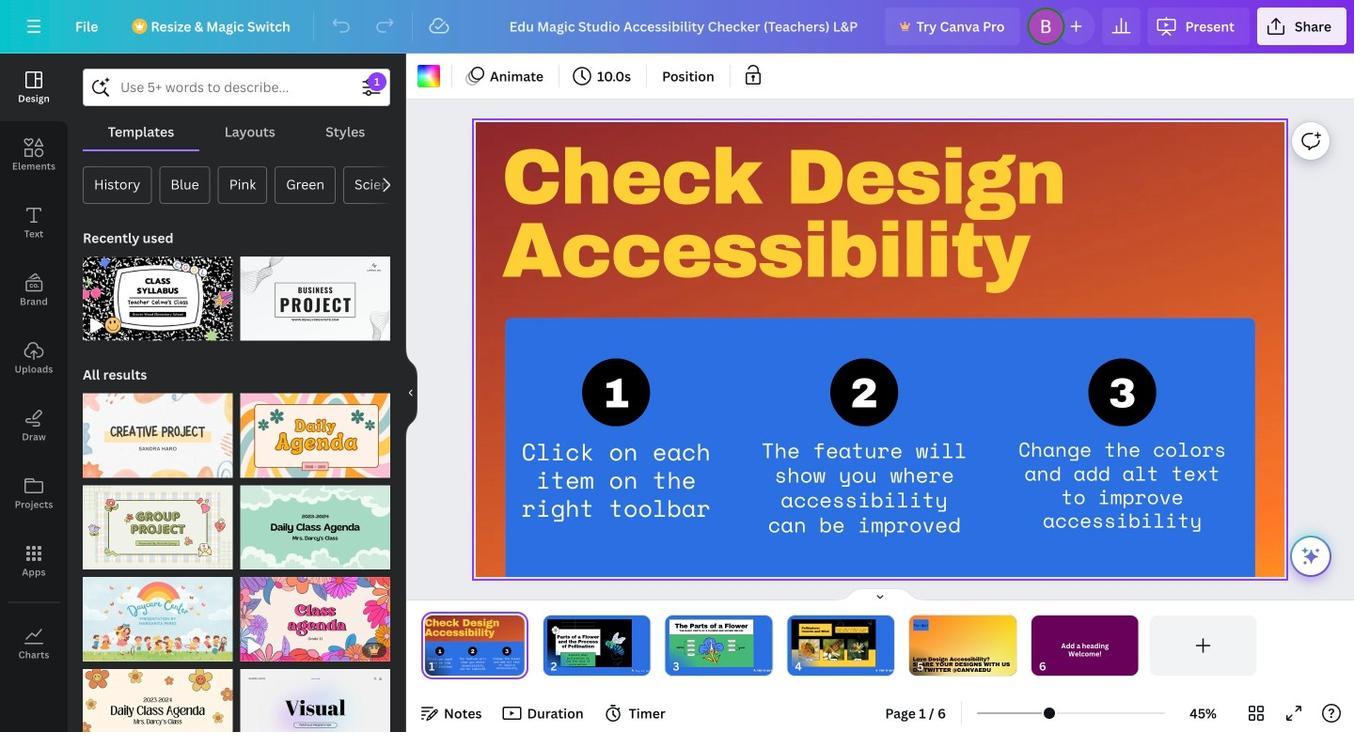 Task type: vqa. For each thing, say whether or not it's contained in the screenshot.
'Zoom' button
yes



Task type: locate. For each thing, give the bounding box(es) containing it.
1 pink rectangle image from the left
[[547, 620, 632, 668]]

2 horizontal spatial pink rectangle image
[[791, 620, 876, 668]]

multicolor clouds daily class agenda template group
[[240, 474, 390, 570]]

canva assistant image
[[1300, 545, 1322, 568]]

side panel tab list
[[0, 54, 68, 678]]

pink rectangle image
[[547, 620, 632, 668], [669, 620, 754, 668], [791, 620, 876, 668]]

colorful watercolor creative project presentation group
[[83, 382, 233, 478]]

grey minimalist business project presentation group
[[240, 245, 390, 341]]

page 1 image
[[421, 616, 528, 676]]

orange groovy retro daily agenda presentation group
[[240, 382, 390, 478]]

colorful floral illustrative class agenda presentation group
[[240, 566, 390, 662]]

1 horizontal spatial pink rectangle image
[[669, 620, 754, 668]]

0 horizontal spatial pink rectangle image
[[547, 620, 632, 668]]

blue green colorful daycare center presentation group
[[83, 566, 233, 662]]



Task type: describe. For each thing, give the bounding box(es) containing it.
2 pink rectangle image from the left
[[669, 620, 754, 668]]

green colorful cute aesthetic group project presentation group
[[83, 474, 233, 570]]

orange and yellow retro flower power daily class agenda template group
[[83, 658, 233, 733]]

no colour image
[[418, 65, 440, 87]]

Use 5+ words to describe... search field
[[120, 70, 353, 105]]

main menu bar
[[0, 0, 1354, 54]]

hide pages image
[[835, 588, 925, 603]]

Page title text field
[[443, 657, 450, 676]]

colorful scrapbook nostalgia class syllabus blank education presentation group
[[83, 245, 233, 341]]

Design title text field
[[494, 8, 878, 45]]

hide image
[[405, 348, 418, 438]]

Zoom button
[[1173, 699, 1234, 729]]

gradient minimal portfolio proposal presentation group
[[240, 658, 390, 733]]

3 pink rectangle image from the left
[[791, 620, 876, 668]]



